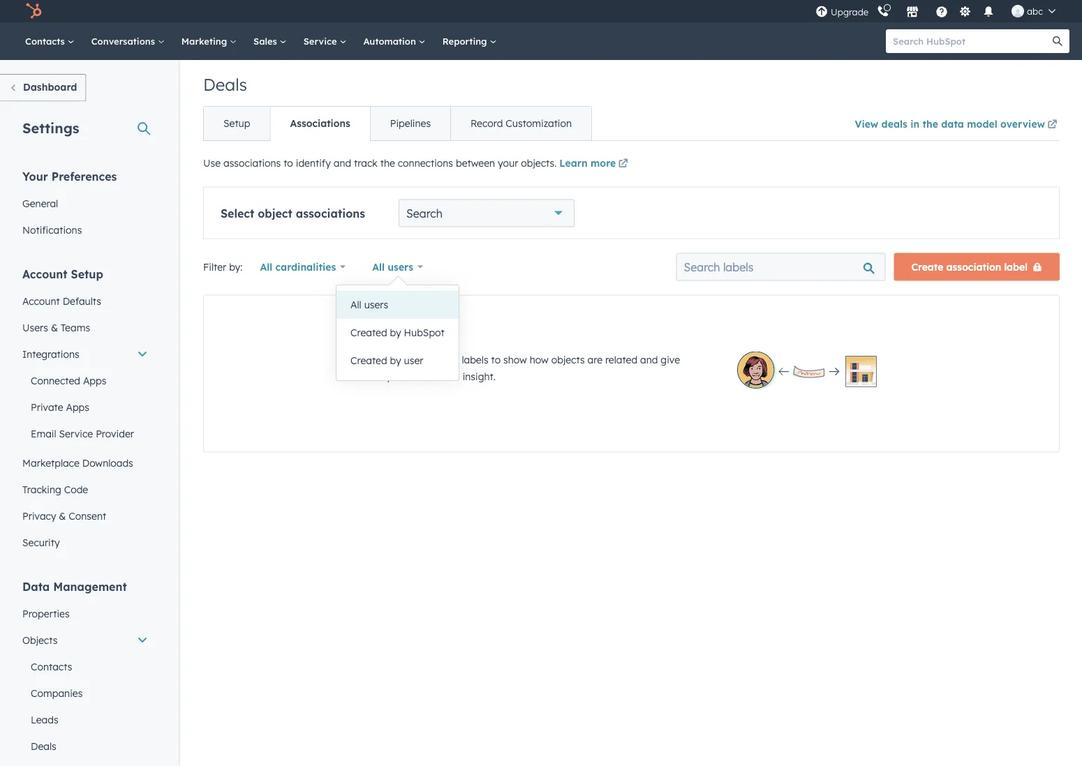 Task type: describe. For each thing, give the bounding box(es) containing it.
users inside all users button
[[364, 299, 388, 311]]

give
[[661, 354, 680, 366]]

tracking
[[22, 483, 61, 496]]

association for use
[[406, 354, 459, 366]]

all users inside dropdown button
[[372, 261, 413, 273]]

customization
[[506, 117, 572, 129]]

list box containing all users
[[336, 286, 459, 380]]

filter
[[203, 261, 226, 273]]

deals
[[881, 118, 907, 130]]

conversations
[[91, 35, 158, 47]]

connected apps
[[31, 375, 106, 387]]

1 horizontal spatial your
[[498, 157, 518, 169]]

tracking code link
[[14, 476, 156, 503]]

abc button
[[1003, 0, 1064, 22]]

0 vertical spatial and
[[334, 157, 351, 169]]

identify
[[296, 157, 331, 169]]

help button
[[930, 0, 954, 22]]

account for account setup
[[22, 267, 67, 281]]

account defaults link
[[14, 288, 156, 314]]

calling icon button
[[871, 2, 895, 20]]

properties
[[22, 608, 70, 620]]

use association labels to show how objects are related and give your team more insight.
[[386, 354, 680, 383]]

0 horizontal spatial to
[[284, 157, 293, 169]]

0 horizontal spatial the
[[380, 157, 395, 169]]

companies
[[31, 687, 83, 700]]

users & teams link
[[14, 314, 156, 341]]

marketplace
[[22, 457, 79, 469]]

by for user
[[390, 355, 401, 367]]

private apps
[[31, 401, 89, 413]]

integrations button
[[14, 341, 156, 368]]

0 vertical spatial deals
[[203, 74, 247, 95]]

your preferences
[[22, 169, 117, 183]]

data management
[[22, 580, 127, 594]]

general link
[[14, 190, 156, 217]]

marketing
[[181, 35, 230, 47]]

general
[[22, 197, 58, 209]]

security link
[[14, 530, 156, 556]]

1 horizontal spatial service
[[303, 35, 340, 47]]

learn
[[559, 157, 588, 169]]

connections
[[398, 157, 453, 169]]

setup link
[[204, 107, 270, 140]]

link opens in a new window image
[[1048, 117, 1057, 133]]

create association label
[[911, 261, 1028, 273]]

objects button
[[14, 627, 156, 654]]

objects.
[[521, 157, 557, 169]]

apps for private apps
[[66, 401, 89, 413]]

search button
[[1046, 29, 1070, 53]]

email service provider
[[31, 428, 134, 440]]

notifications image
[[982, 6, 995, 19]]

email
[[31, 428, 56, 440]]

users & teams
[[22, 321, 90, 334]]

created by hubspot button
[[336, 319, 459, 347]]

menu containing abc
[[814, 0, 1065, 22]]

the inside 'link'
[[923, 118, 938, 130]]

& for users
[[51, 321, 58, 334]]

to inside use association labels to show how objects are related and give your team more insight.
[[491, 354, 501, 366]]

gary orlando image
[[1012, 5, 1024, 17]]

how
[[530, 354, 549, 366]]

leads link
[[14, 707, 156, 733]]

search button
[[399, 199, 575, 227]]

all for all users dropdown button
[[372, 261, 385, 273]]

leads
[[31, 714, 58, 726]]

in
[[910, 118, 920, 130]]

account setup
[[22, 267, 103, 281]]

help image
[[936, 6, 948, 19]]

contacts inside data management element
[[31, 661, 72, 673]]

learn more link
[[559, 156, 631, 173]]

service inside account setup element
[[59, 428, 93, 440]]

integrations
[[22, 348, 79, 360]]

preferences
[[51, 169, 117, 183]]

0 vertical spatial contacts
[[25, 35, 68, 47]]

record customization link
[[450, 107, 591, 140]]

reporting link
[[434, 22, 505, 60]]

upgrade image
[[815, 6, 828, 18]]

select
[[221, 206, 254, 220]]

search
[[406, 206, 443, 220]]

objects
[[22, 634, 58, 646]]

marketplace downloads link
[[14, 450, 156, 476]]

select object associations
[[221, 206, 365, 220]]

hubspot
[[404, 327, 445, 339]]

notifications button
[[977, 0, 1000, 22]]

all for all cardinalities popup button
[[260, 261, 272, 273]]

account setup element
[[14, 266, 156, 556]]

all cardinalities button
[[251, 253, 355, 281]]

create
[[911, 261, 943, 273]]

use for use association labels to show how objects are related and give your team more insight.
[[386, 354, 404, 366]]

created by user button
[[336, 347, 459, 375]]

navigation containing setup
[[203, 106, 592, 141]]

service link
[[295, 22, 355, 60]]

companies link
[[14, 680, 156, 707]]

hubspot image
[[25, 3, 42, 20]]



Task type: vqa. For each thing, say whether or not it's contained in the screenshot.
but on the top of the page
no



Task type: locate. For each thing, give the bounding box(es) containing it.
labels
[[462, 354, 488, 366]]

more right team
[[436, 370, 460, 383]]

0 vertical spatial &
[[51, 321, 58, 334]]

contacts link up the companies
[[14, 654, 156, 680]]

1 vertical spatial account
[[22, 295, 60, 307]]

created inside button
[[350, 327, 387, 339]]

more right learn
[[591, 157, 616, 169]]

1 horizontal spatial &
[[59, 510, 66, 522]]

2 account from the top
[[22, 295, 60, 307]]

sales
[[253, 35, 280, 47]]

tracking code
[[22, 483, 88, 496]]

1 horizontal spatial association
[[946, 261, 1001, 273]]

use
[[203, 157, 221, 169], [386, 354, 404, 366]]

link opens in a new window image
[[1048, 120, 1057, 130], [618, 156, 628, 173], [618, 160, 628, 169]]

1 vertical spatial associations
[[296, 206, 365, 220]]

account up account defaults
[[22, 267, 67, 281]]

association for create
[[946, 261, 1001, 273]]

apps inside 'link'
[[66, 401, 89, 413]]

1 horizontal spatial setup
[[223, 117, 250, 129]]

your down created by user
[[386, 370, 407, 383]]

created for created by hubspot
[[350, 327, 387, 339]]

users up all users button
[[388, 261, 413, 273]]

the right track
[[380, 157, 395, 169]]

1 vertical spatial your
[[386, 370, 407, 383]]

0 horizontal spatial use
[[203, 157, 221, 169]]

1 vertical spatial all users
[[350, 299, 388, 311]]

all users button
[[336, 291, 459, 319]]

created inside button
[[350, 355, 387, 367]]

contacts link for conversations link
[[17, 22, 83, 60]]

associations down setup link
[[223, 157, 281, 169]]

your left "objects."
[[498, 157, 518, 169]]

account for account defaults
[[22, 295, 60, 307]]

created by user
[[350, 355, 423, 367]]

settings image
[[959, 6, 971, 18]]

deals down leads
[[31, 740, 56, 753]]

by inside button
[[390, 355, 401, 367]]

reporting
[[442, 35, 490, 47]]

apps down integrations button
[[83, 375, 106, 387]]

all users up all users button
[[372, 261, 413, 273]]

0 horizontal spatial deals
[[31, 740, 56, 753]]

deals link
[[14, 733, 156, 760]]

all up all users button
[[372, 261, 385, 273]]

insight.
[[463, 370, 496, 383]]

deals
[[203, 74, 247, 95], [31, 740, 56, 753]]

calling icon image
[[877, 5, 889, 18]]

more inside "link"
[[591, 157, 616, 169]]

learn more
[[559, 157, 616, 169]]

1 vertical spatial the
[[380, 157, 395, 169]]

view deals in the data model overview link
[[855, 109, 1060, 140]]

association left label
[[946, 261, 1001, 273]]

marketplace downloads
[[22, 457, 133, 469]]

associations down identify
[[296, 206, 365, 220]]

use associations to identify and track the connections between your objects.
[[203, 157, 559, 169]]

association up team
[[406, 354, 459, 366]]

by for hubspot
[[390, 327, 401, 339]]

1 by from the top
[[390, 327, 401, 339]]

0 vertical spatial all users
[[372, 261, 413, 273]]

1 vertical spatial and
[[640, 354, 658, 366]]

the
[[923, 118, 938, 130], [380, 157, 395, 169]]

private
[[31, 401, 63, 413]]

1 vertical spatial use
[[386, 354, 404, 366]]

objects
[[551, 354, 585, 366]]

list box
[[336, 286, 459, 380]]

email service provider link
[[14, 421, 156, 447]]

2 by from the top
[[390, 355, 401, 367]]

connected
[[31, 375, 80, 387]]

by left user
[[390, 355, 401, 367]]

privacy
[[22, 510, 56, 522]]

Search labels search field
[[676, 253, 886, 281]]

to left identify
[[284, 157, 293, 169]]

link opens in a new window image inside view deals in the data model overview 'link'
[[1048, 120, 1057, 130]]

& right users
[[51, 321, 58, 334]]

account
[[22, 267, 67, 281], [22, 295, 60, 307]]

1 vertical spatial more
[[436, 370, 460, 383]]

0 horizontal spatial associations
[[223, 157, 281, 169]]

created by hubspot
[[350, 327, 445, 339]]

the right in
[[923, 118, 938, 130]]

show
[[503, 354, 527, 366]]

code
[[64, 483, 88, 496]]

your
[[498, 157, 518, 169], [386, 370, 407, 383]]

related
[[605, 354, 637, 366]]

2 created from the top
[[350, 355, 387, 367]]

contacts down hubspot link
[[25, 35, 68, 47]]

0 horizontal spatial your
[[386, 370, 407, 383]]

upgrade
[[831, 6, 868, 18]]

use left user
[[386, 354, 404, 366]]

and left track
[[334, 157, 351, 169]]

view
[[855, 118, 878, 130]]

1 account from the top
[[22, 267, 67, 281]]

user
[[404, 355, 423, 367]]

1 horizontal spatial more
[[591, 157, 616, 169]]

by down all users button
[[390, 327, 401, 339]]

your inside use association labels to show how objects are related and give your team more insight.
[[386, 370, 407, 383]]

notifications
[[22, 224, 82, 236]]

0 vertical spatial account
[[22, 267, 67, 281]]

object
[[258, 206, 292, 220]]

marketplaces button
[[898, 0, 927, 22]]

1 vertical spatial users
[[364, 299, 388, 311]]

apps up the "email service provider"
[[66, 401, 89, 413]]

search image
[[1053, 36, 1063, 46]]

1 vertical spatial association
[[406, 354, 459, 366]]

0 vertical spatial created
[[350, 327, 387, 339]]

all users up created by hubspot
[[350, 299, 388, 311]]

all right by:
[[260, 261, 272, 273]]

0 vertical spatial contacts link
[[17, 22, 83, 60]]

by
[[390, 327, 401, 339], [390, 355, 401, 367]]

contacts link down hubspot link
[[17, 22, 83, 60]]

1 vertical spatial &
[[59, 510, 66, 522]]

1 horizontal spatial associations
[[296, 206, 365, 220]]

Search HubSpot search field
[[886, 29, 1057, 53]]

0 vertical spatial associations
[[223, 157, 281, 169]]

contacts link for the companies link
[[14, 654, 156, 680]]

by:
[[229, 261, 243, 273]]

0 vertical spatial more
[[591, 157, 616, 169]]

apps
[[83, 375, 106, 387], [66, 401, 89, 413]]

apps for connected apps
[[83, 375, 106, 387]]

management
[[53, 580, 127, 594]]

created down the created by hubspot button in the left top of the page
[[350, 355, 387, 367]]

and left give at top
[[640, 354, 658, 366]]

1 horizontal spatial the
[[923, 118, 938, 130]]

1 vertical spatial contacts
[[31, 661, 72, 673]]

1 horizontal spatial and
[[640, 354, 658, 366]]

created
[[350, 327, 387, 339], [350, 355, 387, 367]]

1 vertical spatial contacts link
[[14, 654, 156, 680]]

2 horizontal spatial all
[[372, 261, 385, 273]]

1 vertical spatial deals
[[31, 740, 56, 753]]

& right privacy
[[59, 510, 66, 522]]

service
[[303, 35, 340, 47], [59, 428, 93, 440]]

data
[[22, 580, 50, 594]]

all
[[260, 261, 272, 273], [372, 261, 385, 273], [350, 299, 361, 311]]

0 vertical spatial association
[[946, 261, 1001, 273]]

properties link
[[14, 601, 156, 627]]

0 horizontal spatial and
[[334, 157, 351, 169]]

0 vertical spatial service
[[303, 35, 340, 47]]

0 horizontal spatial &
[[51, 321, 58, 334]]

0 horizontal spatial more
[[436, 370, 460, 383]]

marketing link
[[173, 22, 245, 60]]

1 vertical spatial to
[[491, 354, 501, 366]]

view deals in the data model overview
[[855, 118, 1045, 130]]

to left show
[[491, 354, 501, 366]]

association inside button
[[946, 261, 1001, 273]]

all inside popup button
[[260, 261, 272, 273]]

0 vertical spatial your
[[498, 157, 518, 169]]

abc
[[1027, 5, 1043, 17]]

0 horizontal spatial setup
[[71, 267, 103, 281]]

1 horizontal spatial use
[[386, 354, 404, 366]]

1 vertical spatial service
[[59, 428, 93, 440]]

use down setup link
[[203, 157, 221, 169]]

dashboard link
[[0, 74, 86, 102]]

by inside button
[[390, 327, 401, 339]]

record
[[471, 117, 503, 129]]

create association label button
[[894, 253, 1060, 281]]

users inside all users dropdown button
[[388, 261, 413, 273]]

created up created by user
[[350, 327, 387, 339]]

contacts
[[25, 35, 68, 47], [31, 661, 72, 673]]

contacts link
[[17, 22, 83, 60], [14, 654, 156, 680]]

0 vertical spatial to
[[284, 157, 293, 169]]

all users inside button
[[350, 299, 388, 311]]

0 horizontal spatial service
[[59, 428, 93, 440]]

all users button
[[363, 253, 432, 281]]

0 horizontal spatial association
[[406, 354, 459, 366]]

automation link
[[355, 22, 434, 60]]

your preferences element
[[14, 169, 156, 243]]

and inside use association labels to show how objects are related and give your team more insight.
[[640, 354, 658, 366]]

pipelines link
[[370, 107, 450, 140]]

private apps link
[[14, 394, 156, 421]]

privacy & consent
[[22, 510, 106, 522]]

are
[[587, 354, 602, 366]]

record customization
[[471, 117, 572, 129]]

users
[[388, 261, 413, 273], [364, 299, 388, 311]]

0 vertical spatial use
[[203, 157, 221, 169]]

data
[[941, 118, 964, 130]]

service down private apps 'link' at bottom left
[[59, 428, 93, 440]]

1 vertical spatial setup
[[71, 267, 103, 281]]

1 horizontal spatial to
[[491, 354, 501, 366]]

& for privacy
[[59, 510, 66, 522]]

deals up setup link
[[203, 74, 247, 95]]

track
[[354, 157, 378, 169]]

dashboard
[[23, 81, 77, 93]]

link opens in a new window image inside "learn more" "link"
[[618, 160, 628, 169]]

notifications link
[[14, 217, 156, 243]]

security
[[22, 536, 60, 549]]

downloads
[[82, 457, 133, 469]]

consent
[[69, 510, 106, 522]]

your
[[22, 169, 48, 183]]

1 created from the top
[[350, 327, 387, 339]]

hubspot link
[[17, 3, 52, 20]]

1 horizontal spatial all
[[350, 299, 361, 311]]

association
[[946, 261, 1001, 273], [406, 354, 459, 366]]

0 vertical spatial the
[[923, 118, 938, 130]]

0 horizontal spatial all
[[260, 261, 272, 273]]

created for created by user
[[350, 355, 387, 367]]

0 vertical spatial by
[[390, 327, 401, 339]]

contacts up the companies
[[31, 661, 72, 673]]

use inside use association labels to show how objects are related and give your team more insight.
[[386, 354, 404, 366]]

service right sales link
[[303, 35, 340, 47]]

1 horizontal spatial deals
[[203, 74, 247, 95]]

1 vertical spatial by
[[390, 355, 401, 367]]

0 vertical spatial apps
[[83, 375, 106, 387]]

cardinalities
[[275, 261, 336, 273]]

overview
[[1000, 118, 1045, 130]]

account up users
[[22, 295, 60, 307]]

label
[[1004, 261, 1028, 273]]

1 vertical spatial created
[[350, 355, 387, 367]]

all cardinalities
[[260, 261, 336, 273]]

association inside use association labels to show how objects are related and give your team more insight.
[[406, 354, 459, 366]]

deals inside data management element
[[31, 740, 56, 753]]

all inside dropdown button
[[372, 261, 385, 273]]

navigation
[[203, 106, 592, 141]]

menu
[[814, 0, 1065, 22]]

marketplaces image
[[906, 6, 919, 19]]

all up created by hubspot
[[350, 299, 361, 311]]

more inside use association labels to show how objects are related and give your team more insight.
[[436, 370, 460, 383]]

sales link
[[245, 22, 295, 60]]

connected apps link
[[14, 368, 156, 394]]

all inside button
[[350, 299, 361, 311]]

1 vertical spatial apps
[[66, 401, 89, 413]]

use for use associations to identify and track the connections between your objects.
[[203, 157, 221, 169]]

0 vertical spatial users
[[388, 261, 413, 273]]

filter by:
[[203, 261, 243, 273]]

users up created by hubspot
[[364, 299, 388, 311]]

privacy & consent link
[[14, 503, 156, 530]]

data management element
[[14, 579, 156, 767]]

settings link
[[956, 4, 974, 18]]

0 vertical spatial setup
[[223, 117, 250, 129]]

team
[[409, 370, 433, 383]]



